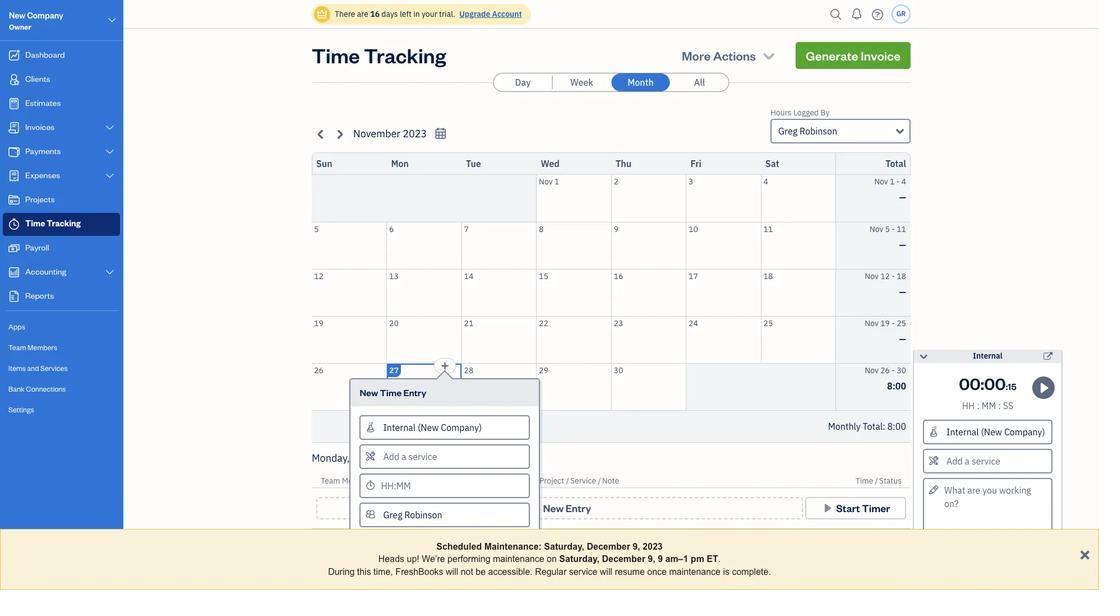 Task type: describe. For each thing, give the bounding box(es) containing it.
time tracking inside main element
[[25, 218, 81, 229]]

15 button
[[537, 270, 611, 316]]

new for new company owner
[[9, 10, 25, 21]]

2 00 from the left
[[985, 373, 1006, 394]]

1 horizontal spatial time tracking
[[312, 42, 446, 68]]

greg inside dropdown button
[[779, 126, 798, 137]]

entry inside button
[[566, 502, 591, 515]]

et
[[707, 555, 718, 565]]

25 inside "nov 19 - 25 —"
[[897, 318, 907, 328]]

there
[[335, 9, 355, 19]]

notifications image
[[848, 3, 866, 25]]

8
[[539, 224, 544, 234]]

once
[[647, 568, 667, 577]]

no
[[515, 537, 526, 549]]

invoices link
[[3, 117, 120, 140]]

22
[[539, 318, 549, 328]]

settings
[[8, 406, 34, 415]]

10 button
[[687, 222, 761, 269]]

2 / from the left
[[535, 476, 538, 486]]

7 button
[[462, 222, 536, 269]]

team members
[[8, 343, 57, 352]]

22 button
[[537, 317, 611, 363]]

26 inside "nov 26 - 30 8:00"
[[881, 365, 890, 376]]

choose a date image
[[434, 127, 447, 140]]

nov 1
[[539, 177, 559, 187]]

open in new window image
[[1044, 350, 1053, 364]]

gr
[[897, 10, 906, 18]]

week
[[570, 77, 594, 88]]

time / status
[[856, 476, 902, 486]]

team for team members
[[8, 343, 26, 352]]

× dialog
[[0, 530, 1099, 591]]

be
[[476, 568, 486, 577]]

estimates
[[25, 98, 61, 108]]

20
[[389, 318, 399, 328]]

clients
[[25, 73, 50, 84]]

money image
[[7, 243, 21, 254]]

(
[[559, 537, 562, 549]]

main element
[[0, 0, 151, 591]]

report image
[[7, 291, 21, 302]]

service
[[569, 568, 598, 577]]

1 vertical spatial 9,
[[648, 555, 656, 565]]

add a time entry image
[[441, 359, 450, 373]]

next month image
[[333, 128, 346, 141]]

time left status "link"
[[856, 476, 873, 486]]

all link
[[671, 73, 729, 91]]

0 vertical spatial saturday,
[[544, 542, 585, 552]]

services
[[40, 364, 68, 373]]

0 vertical spatial tracking
[[364, 42, 446, 68]]

- for nov 12 - 18 —
[[892, 271, 895, 281]]

and
[[27, 364, 39, 373]]

- for nov 19 - 25 —
[[892, 318, 895, 328]]

wed
[[541, 158, 560, 169]]

month
[[628, 77, 654, 88]]

projects
[[25, 194, 55, 205]]

new inside the no project ( internal (new company) ) new
[[515, 549, 530, 559]]

connections
[[26, 385, 66, 394]]

date
[[377, 476, 394, 486]]

23
[[614, 318, 623, 328]]

start timer
[[837, 502, 890, 515]]

accounting link
[[3, 261, 120, 284]]

go to help image
[[869, 6, 887, 23]]

tue
[[466, 158, 481, 169]]

14
[[464, 271, 474, 281]]

performing
[[448, 555, 491, 565]]

1 00 from the left
[[959, 373, 981, 394]]

mm
[[982, 401, 997, 412]]

fri
[[691, 158, 702, 169]]

14 button
[[462, 270, 536, 316]]

nov 19 - 25 —
[[865, 318, 907, 345]]

payroll link
[[3, 237, 120, 260]]

27
[[389, 365, 399, 376]]

bank
[[8, 385, 25, 394]]

payments link
[[3, 141, 120, 164]]

0 horizontal spatial greg robinson
[[328, 537, 387, 549]]

members
[[28, 343, 57, 352]]

time tracking link
[[3, 213, 120, 236]]

hh
[[962, 401, 975, 412]]

previous month image
[[315, 128, 328, 141]]

timer
[[862, 502, 890, 515]]

days
[[382, 9, 398, 19]]

we're
[[422, 555, 445, 565]]

0 vertical spatial december
[[587, 542, 630, 552]]

1 vertical spatial 2023
[[419, 452, 443, 465]]

greg robinson button
[[771, 119, 911, 144]]

8:00 up add a client or project text field
[[415, 382, 434, 393]]

30 button
[[612, 364, 686, 411]]

trial.
[[439, 9, 455, 19]]

tracking inside main element
[[47, 218, 81, 229]]

.
[[718, 555, 721, 565]]

— for nov 19 - 25 —
[[900, 333, 907, 345]]

client / project / service / note
[[513, 476, 619, 486]]

1 vertical spatial november
[[352, 452, 399, 465]]

1 will from the left
[[446, 568, 458, 577]]

Add a service text field
[[361, 446, 529, 468]]

internal inside the no project ( internal (new company) ) new
[[562, 537, 594, 549]]

note link
[[602, 476, 619, 486]]

discard button
[[923, 570, 1053, 591]]

nov for nov 19 - 25 —
[[865, 318, 879, 328]]

5 / from the left
[[875, 476, 878, 486]]

13 button
[[387, 270, 461, 316]]

nov 1 button
[[537, 175, 611, 222]]

18 inside nov 12 - 18 —
[[897, 271, 907, 281]]

18 inside button
[[764, 271, 773, 281]]

expense image
[[7, 171, 21, 182]]

hh : mm : ss
[[962, 401, 1014, 412]]

0 vertical spatial 2023
[[403, 127, 427, 140]]

client image
[[7, 74, 21, 85]]

15 inside 00 : 00 : 15
[[1008, 381, 1017, 393]]

sun
[[316, 158, 332, 169]]

3 button
[[687, 175, 761, 222]]

12 inside button
[[314, 271, 324, 281]]

— for nov 12 - 18 —
[[900, 286, 907, 298]]

7
[[464, 224, 469, 234]]

is
[[723, 568, 730, 577]]

time link
[[856, 476, 875, 486]]

apps link
[[3, 318, 120, 337]]

: left 'ss' on the right bottom of the page
[[999, 401, 1001, 412]]

26 inside button
[[314, 365, 324, 376]]

Add a client or project text field
[[361, 417, 529, 439]]

4 button
[[762, 175, 836, 222]]

time down there
[[312, 42, 360, 68]]

15 inside button
[[539, 271, 549, 281]]

(new
[[596, 537, 617, 549]]

— for nov 5 - 11 —
[[900, 239, 907, 250]]

11 inside nov 5 - 11 —
[[897, 224, 907, 234]]

estimate image
[[7, 98, 21, 109]]

invoice image
[[7, 122, 21, 134]]

11 button
[[762, 222, 836, 269]]

payment image
[[7, 146, 21, 158]]

new company owner
[[9, 10, 63, 31]]

scheduled
[[437, 542, 482, 552]]

new time entry
[[360, 387, 427, 399]]

1 for nov 1
[[555, 177, 559, 187]]

0 horizontal spatial 9,
[[633, 542, 640, 552]]

project image
[[7, 195, 21, 206]]

month link
[[612, 73, 670, 91]]

plus image
[[528, 503, 541, 514]]

crown image
[[316, 8, 328, 20]]

- for nov 26 - 30 8:00
[[892, 365, 895, 376]]

projects link
[[3, 189, 120, 212]]

— for nov 1 - 4 —
[[900, 192, 907, 203]]

items and services link
[[3, 359, 120, 379]]

0 vertical spatial internal
[[973, 351, 1003, 361]]

resume timer image
[[1037, 382, 1052, 395]]

new for new time entry
[[360, 387, 378, 399]]

nov for nov 1
[[539, 177, 553, 187]]

2 button
[[612, 175, 686, 222]]

12 button
[[312, 270, 387, 316]]

member
[[342, 476, 371, 486]]

9 inside the scheduled maintenance: saturday, december 9, 2023 heads up! we're performing maintenance on saturday, december 9, 9 am–1 pm et . during this time, freshbooks will not be accessible. regular service will resume once maintenance is complete.
[[658, 555, 663, 565]]

monthly total : 8:00
[[828, 421, 907, 432]]

Add notes text field
[[360, 532, 530, 588]]

hours
[[771, 108, 792, 118]]

start
[[837, 502, 860, 515]]



Task type: vqa. For each thing, say whether or not it's contained in the screenshot.
New inside the button
yes



Task type: locate. For each thing, give the bounding box(es) containing it.
november 2023
[[353, 127, 427, 140]]

Add a service text field
[[924, 450, 1052, 473]]

28 button
[[462, 364, 536, 411]]

nov for nov 26 - 30 8:00
[[865, 365, 879, 376]]

1 horizontal spatial 11
[[897, 224, 907, 234]]

2023 inside the scheduled maintenance: saturday, december 9, 2023 heads up! we're performing maintenance on saturday, december 9, 9 am–1 pm et . during this time, freshbooks will not be accessible. regular service will resume once maintenance is complete.
[[643, 542, 663, 552]]

25 down nov 12 - 18 —
[[897, 318, 907, 328]]

team for team member /
[[321, 476, 340, 486]]

0 vertical spatial 15
[[539, 271, 549, 281]]

nov for nov 12 - 18 —
[[865, 271, 879, 281]]

november up date
[[352, 452, 399, 465]]

1 vertical spatial project
[[528, 537, 557, 549]]

1 horizontal spatial 19
[[881, 318, 890, 328]]

new entry button
[[316, 498, 803, 520]]

collapse timer details image
[[919, 350, 929, 364]]

— up "nov 19 - 25 —"
[[900, 286, 907, 298]]

1 horizontal spatial 1
[[890, 177, 895, 187]]

service link
[[570, 476, 598, 486]]

/ left 'service'
[[566, 476, 569, 486]]

2
[[614, 177, 619, 187]]

nov inside nov 12 - 18 —
[[865, 271, 879, 281]]

1 25 from the left
[[764, 318, 773, 328]]

1 1 from the left
[[555, 177, 559, 187]]

: inside 00 : 00 : 15
[[1006, 381, 1008, 393]]

/ left date
[[373, 476, 376, 486]]

more actions button
[[672, 42, 787, 69]]

0 vertical spatial time tracking
[[312, 42, 446, 68]]

1 chevron large down image from the top
[[105, 123, 115, 132]]

nov inside "nov 26 - 30 8:00"
[[865, 365, 879, 376]]

am–1
[[666, 555, 689, 565]]

18 button
[[762, 270, 836, 316]]

maintenance down pm
[[669, 568, 721, 577]]

dashboard image
[[7, 50, 21, 61]]

— up "nov 26 - 30 8:00" in the right of the page
[[900, 333, 907, 345]]

nov for nov 5 - 11 —
[[870, 224, 884, 234]]

chevron large down image for invoices
[[105, 123, 115, 132]]

0 vertical spatial team
[[8, 343, 26, 352]]

19 inside "nov 19 - 25 —"
[[881, 318, 890, 328]]

new for new entry
[[543, 502, 564, 515]]

5 inside nov 5 - 11 —
[[886, 224, 890, 234]]

0 horizontal spatial 25
[[764, 318, 773, 328]]

1 vertical spatial time tracking
[[25, 218, 81, 229]]

0 horizontal spatial total
[[863, 421, 883, 432]]

18 down nov 5 - 11 —
[[897, 271, 907, 281]]

4 / from the left
[[598, 476, 601, 486]]

21
[[464, 318, 474, 328]]

1 horizontal spatial 30
[[897, 365, 907, 376]]

freshbooks
[[396, 568, 443, 577]]

8:00 inside "nov 26 - 30 8:00"
[[887, 381, 907, 392]]

— up nov 12 - 18 —
[[900, 239, 907, 250]]

1 19 from the left
[[314, 318, 324, 328]]

1 horizontal spatial 18
[[897, 271, 907, 281]]

19 down the 12 button
[[314, 318, 324, 328]]

30 inside "nov 26 - 30 8:00"
[[897, 365, 907, 376]]

2 1 from the left
[[890, 177, 895, 187]]

november
[[353, 127, 400, 140], [352, 452, 399, 465]]

0 horizontal spatial 30
[[614, 365, 623, 376]]

1 inside button
[[555, 177, 559, 187]]

chevron large down image for expenses
[[105, 172, 115, 181]]

0 vertical spatial chevron large down image
[[107, 13, 117, 27]]

bank connections
[[8, 385, 66, 394]]

00
[[959, 373, 981, 394], [985, 373, 1006, 394]]

account
[[492, 9, 522, 19]]

1 vertical spatial saturday,
[[559, 555, 600, 565]]

- inside nov 5 - 11 —
[[892, 224, 895, 234]]

chevron large down image
[[105, 123, 115, 132], [105, 172, 115, 181], [105, 268, 115, 277]]

25
[[764, 318, 773, 328], [897, 318, 907, 328]]

1 up nov 5 - 11 —
[[890, 177, 895, 187]]

00 up mm at the right
[[985, 373, 1006, 394]]

- inside "nov 26 - 30 8:00"
[[892, 365, 895, 376]]

1 horizontal spatial greg robinson
[[779, 126, 838, 137]]

greg robinson inside dropdown button
[[779, 126, 838, 137]]

gr button
[[892, 4, 911, 24]]

00 up hh
[[959, 373, 981, 394]]

team inside main element
[[8, 343, 26, 352]]

upgrade
[[460, 9, 490, 19]]

pm
[[691, 555, 704, 565]]

30 down 23 button
[[614, 365, 623, 376]]

Duration text field
[[360, 474, 530, 498]]

1 horizontal spatial 16
[[614, 271, 623, 281]]

total up nov 1 - 4 —
[[886, 158, 907, 169]]

— inside nov 1 - 4 —
[[900, 192, 907, 203]]

19 inside button
[[314, 318, 324, 328]]

9, left )
[[633, 542, 640, 552]]

2 5 from the left
[[886, 224, 890, 234]]

1 horizontal spatial 00
[[985, 373, 1006, 394]]

owner
[[9, 22, 31, 31]]

more actions
[[682, 48, 756, 63]]

nov down nov 1 - 4 —
[[870, 224, 884, 234]]

0 horizontal spatial greg
[[328, 537, 347, 549]]

by
[[821, 108, 830, 118]]

greg robinson up this
[[328, 537, 387, 549]]

4 — from the top
[[900, 333, 907, 345]]

1 down wed
[[555, 177, 559, 187]]

robinson down by
[[800, 126, 838, 137]]

3 chevron large down image from the top
[[105, 268, 115, 277]]

generate invoice
[[806, 48, 901, 63]]

30 inside button
[[614, 365, 623, 376]]

greg down hours
[[779, 126, 798, 137]]

8:00 up monthly total : 8:00
[[887, 381, 907, 392]]

1 vertical spatial chevron large down image
[[105, 172, 115, 181]]

— inside nov 12 - 18 —
[[900, 286, 907, 298]]

not
[[461, 568, 473, 577]]

0 horizontal spatial 1
[[555, 177, 559, 187]]

new inside button
[[543, 502, 564, 515]]

16 down 9 'button'
[[614, 271, 623, 281]]

0 horizontal spatial will
[[446, 568, 458, 577]]

2 11 from the left
[[897, 224, 907, 234]]

27,
[[402, 452, 417, 465]]

project up new entry button on the bottom of page
[[540, 476, 564, 486]]

9 button
[[612, 222, 686, 269]]

will right service at the bottom of the page
[[600, 568, 613, 577]]

dashboard
[[25, 49, 65, 60]]

1 vertical spatial greg robinson
[[328, 537, 387, 549]]

1 vertical spatial tracking
[[47, 218, 81, 229]]

1 horizontal spatial 9,
[[648, 555, 656, 565]]

2 19 from the left
[[881, 318, 890, 328]]

2 — from the top
[[900, 239, 907, 250]]

time tracking down projects link at the top left
[[25, 218, 81, 229]]

24 button
[[687, 317, 761, 363]]

robinson inside the greg robinson dropdown button
[[800, 126, 838, 137]]

internal up 00 : 00 : 15
[[973, 351, 1003, 361]]

chevron large down image down payments link
[[105, 172, 115, 181]]

internal left (new
[[562, 537, 594, 549]]

26 down "nov 19 - 25 —"
[[881, 365, 890, 376]]

1 vertical spatial total
[[863, 421, 883, 432]]

0 vertical spatial maintenance
[[493, 555, 544, 565]]

1 horizontal spatial 5
[[886, 224, 890, 234]]

1 horizontal spatial 9
[[658, 555, 663, 565]]

team down the monday,
[[321, 476, 340, 486]]

nov 5 - 11 —
[[870, 224, 907, 250]]

play image
[[822, 503, 834, 514]]

nov down "nov 19 - 25 —"
[[865, 365, 879, 376]]

0 vertical spatial chevron large down image
[[105, 123, 115, 132]]

entry down 'service'
[[566, 502, 591, 515]]

1 horizontal spatial maintenance
[[669, 568, 721, 577]]

17 button
[[687, 270, 761, 316]]

greg up during
[[328, 537, 347, 549]]

apps
[[8, 323, 25, 332]]

16
[[370, 9, 380, 19], [614, 271, 623, 281]]

1 4 from the left
[[764, 177, 768, 187]]

0 horizontal spatial 00
[[959, 373, 981, 394]]

0 vertical spatial greg robinson
[[779, 126, 838, 137]]

12 down nov 5 - 11 —
[[881, 271, 890, 281]]

saturday, up on
[[544, 542, 585, 552]]

26 down 19 button
[[314, 365, 324, 376]]

up!
[[407, 555, 419, 565]]

25 inside button
[[764, 318, 773, 328]]

thu
[[616, 158, 632, 169]]

nov inside "nov 19 - 25 —"
[[865, 318, 879, 328]]

chevron large down image down estimates link
[[105, 123, 115, 132]]

: right monthly at the bottom right
[[883, 421, 886, 432]]

0 horizontal spatial 12
[[314, 271, 324, 281]]

0 vertical spatial 16
[[370, 9, 380, 19]]

1 26 from the left
[[314, 365, 324, 376]]

1 / from the left
[[373, 476, 376, 486]]

0 vertical spatial project
[[540, 476, 564, 486]]

project inside the no project ( internal (new company) ) new
[[528, 537, 557, 549]]

nov inside nov 1 - 4 —
[[875, 177, 888, 187]]

expenses
[[25, 170, 60, 181]]

0 vertical spatial greg
[[779, 126, 798, 137]]

chevrondown image
[[761, 48, 777, 63]]

bank connections link
[[3, 380, 120, 399]]

2 25 from the left
[[897, 318, 907, 328]]

1 18 from the left
[[764, 271, 773, 281]]

4 inside button
[[764, 177, 768, 187]]

1 horizontal spatial greg
[[779, 126, 798, 137]]

nov down nov 12 - 18 —
[[865, 318, 879, 328]]

0 horizontal spatial tracking
[[47, 218, 81, 229]]

: right hh
[[977, 401, 980, 412]]

clients link
[[3, 68, 120, 91]]

1 vertical spatial internal
[[562, 537, 594, 549]]

0 horizontal spatial 9
[[614, 224, 619, 234]]

15 up 'ss' on the right bottom of the page
[[1008, 381, 1017, 393]]

1 horizontal spatial 26
[[881, 365, 890, 376]]

note
[[602, 476, 619, 486]]

8:00 down "nov 26 - 30 8:00" in the right of the page
[[888, 421, 907, 432]]

day link
[[494, 73, 552, 91]]

0 horizontal spatial robinson
[[349, 537, 387, 549]]

2 12 from the left
[[881, 271, 890, 281]]

25 button
[[762, 317, 836, 363]]

items and services
[[8, 364, 68, 373]]

invoice
[[861, 48, 901, 63]]

caretup image
[[396, 477, 401, 486]]

0 horizontal spatial internal
[[562, 537, 594, 549]]

complete.
[[732, 568, 771, 577]]

2023
[[403, 127, 427, 140], [419, 452, 443, 465], [643, 542, 663, 552]]

timer image
[[7, 219, 21, 230]]

1 horizontal spatial team
[[321, 476, 340, 486]]

19
[[314, 318, 324, 328], [881, 318, 890, 328]]

- for nov 1 - 4 —
[[897, 177, 900, 187]]

tracking down "left"
[[364, 42, 446, 68]]

What are you working on? text field
[[923, 478, 1053, 535]]

new entry
[[543, 502, 591, 515]]

chevron large down image inside expenses link
[[105, 172, 115, 181]]

0 horizontal spatial 5
[[314, 224, 319, 234]]

2 30 from the left
[[897, 365, 907, 376]]

2 26 from the left
[[881, 365, 890, 376]]

search image
[[827, 6, 845, 23]]

0 horizontal spatial 18
[[764, 271, 773, 281]]

2 will from the left
[[600, 568, 613, 577]]

nov inside nov 5 - 11 —
[[870, 224, 884, 234]]

1 vertical spatial chevron large down image
[[105, 148, 115, 157]]

3 — from the top
[[900, 286, 907, 298]]

1 for nov 1 - 4 —
[[890, 177, 895, 187]]

2 4 from the left
[[902, 177, 907, 187]]

greg robinson down logged
[[779, 126, 838, 137]]

1 vertical spatial robinson
[[349, 537, 387, 549]]

0 vertical spatial total
[[886, 158, 907, 169]]

1 vertical spatial 15
[[1008, 381, 1017, 393]]

1 vertical spatial maintenance
[[669, 568, 721, 577]]

chevron large down image down payroll link
[[105, 268, 115, 277]]

project left "("
[[528, 537, 557, 549]]

12 down 5 button
[[314, 271, 324, 281]]

1 horizontal spatial internal
[[973, 351, 1003, 361]]

0 horizontal spatial 4
[[764, 177, 768, 187]]

20 button
[[387, 317, 461, 363]]

0 horizontal spatial 26
[[314, 365, 324, 376]]

— up nov 5 - 11 —
[[900, 192, 907, 203]]

11 down nov 1 - 4 —
[[897, 224, 907, 234]]

entry up add a client or project text field
[[404, 387, 427, 399]]

8:00
[[887, 381, 907, 392], [415, 382, 434, 393], [888, 421, 907, 432]]

1 horizontal spatial entry
[[566, 502, 591, 515]]

chevron large down image
[[107, 13, 117, 27], [105, 148, 115, 157]]

1 horizontal spatial 15
[[1008, 381, 1017, 393]]

-
[[897, 177, 900, 187], [892, 224, 895, 234], [892, 271, 895, 281], [892, 318, 895, 328], [892, 365, 895, 376]]

×
[[1080, 543, 1091, 564]]

15 down 8 button
[[539, 271, 549, 281]]

2 vertical spatial chevron large down image
[[105, 268, 115, 277]]

2 chevron large down image from the top
[[105, 172, 115, 181]]

time tracking down days
[[312, 42, 446, 68]]

new inside 'new company owner'
[[9, 10, 25, 21]]

tracking down projects link at the top left
[[47, 218, 81, 229]]

2023 right 27,
[[419, 452, 443, 465]]

1 horizontal spatial 25
[[897, 318, 907, 328]]

1 horizontal spatial tracking
[[364, 42, 446, 68]]

/ right client
[[535, 476, 538, 486]]

0 horizontal spatial time tracking
[[25, 218, 81, 229]]

project link
[[540, 476, 566, 486]]

0 vertical spatial 9,
[[633, 542, 640, 552]]

2 vertical spatial 2023
[[643, 542, 663, 552]]

Add a client or project text field
[[924, 421, 1052, 444]]

accessible.
[[488, 568, 533, 577]]

25 down 18 button
[[764, 318, 773, 328]]

- inside "nov 19 - 25 —"
[[892, 318, 895, 328]]

time,
[[374, 568, 393, 577]]

0 vertical spatial 9
[[614, 224, 619, 234]]

/ left note link
[[598, 476, 601, 486]]

in
[[414, 9, 420, 19]]

1 30 from the left
[[614, 365, 623, 376]]

resume
[[615, 568, 645, 577]]

1 horizontal spatial will
[[600, 568, 613, 577]]

19 down nov 12 - 18 —
[[881, 318, 890, 328]]

team members link
[[3, 338, 120, 358]]

/ left status "link"
[[875, 476, 878, 486]]

time tracking
[[312, 42, 446, 68], [25, 218, 81, 229]]

- for nov 5 - 11 —
[[892, 224, 895, 234]]

1 inside nov 1 - 4 —
[[890, 177, 895, 187]]

2023 up once
[[643, 542, 663, 552]]

0 vertical spatial robinson
[[800, 126, 838, 137]]

time inside time tracking link
[[25, 218, 45, 229]]

1 vertical spatial entry
[[566, 502, 591, 515]]

4 inside nov 1 - 4 —
[[902, 177, 907, 187]]

0 horizontal spatial entry
[[404, 387, 427, 399]]

tracking
[[364, 42, 446, 68], [47, 218, 81, 229]]

1 11 from the left
[[764, 224, 773, 234]]

chevron large down image for accounting
[[105, 268, 115, 277]]

robinson up heads
[[349, 537, 387, 549]]

nov inside button
[[539, 177, 553, 187]]

nov 1 - 4 —
[[875, 177, 907, 203]]

1 vertical spatial 16
[[614, 271, 623, 281]]

23 button
[[612, 317, 686, 363]]

0 horizontal spatial 15
[[539, 271, 549, 281]]

— inside "nov 19 - 25 —"
[[900, 333, 907, 345]]

hours logged by
[[771, 108, 830, 118]]

2 18 from the left
[[897, 271, 907, 281]]

- inside nov 1 - 4 —
[[897, 177, 900, 187]]

nov down wed
[[539, 177, 553, 187]]

- inside nov 12 - 18 —
[[892, 271, 895, 281]]

nov for nov 1 - 4 —
[[875, 177, 888, 187]]

)
[[660, 537, 663, 549]]

0 horizontal spatial maintenance
[[493, 555, 544, 565]]

18 down 11 button
[[764, 271, 773, 281]]

9 inside 'button'
[[614, 224, 619, 234]]

maintenance down maintenance:
[[493, 555, 544, 565]]

1 5 from the left
[[314, 224, 319, 234]]

chart image
[[7, 267, 21, 278]]

30 down "nov 19 - 25 —"
[[897, 365, 907, 376]]

3 / from the left
[[566, 476, 569, 486]]

: up hh : mm : ss
[[981, 373, 985, 394]]

nov up nov 5 - 11 —
[[875, 177, 888, 187]]

actions
[[713, 48, 756, 63]]

3
[[689, 177, 694, 187]]

1 vertical spatial greg
[[328, 537, 347, 549]]

12 inside nov 12 - 18 —
[[881, 271, 890, 281]]

1 vertical spatial team
[[321, 476, 340, 486]]

team up the items
[[8, 343, 26, 352]]

9, up once
[[648, 555, 656, 565]]

dashboard link
[[3, 44, 120, 67]]

will left not in the left bottom of the page
[[446, 568, 458, 577]]

0 horizontal spatial team
[[8, 343, 26, 352]]

monday, november 27, 2023
[[312, 452, 443, 465]]

1 horizontal spatial robinson
[[800, 126, 838, 137]]

0 horizontal spatial 16
[[370, 9, 380, 19]]

16 inside button
[[614, 271, 623, 281]]

1 vertical spatial 9
[[658, 555, 663, 565]]

nov down nov 5 - 11 —
[[865, 271, 879, 281]]

maintenance:
[[484, 542, 542, 552]]

1 horizontal spatial 12
[[881, 271, 890, 281]]

1 12 from the left
[[314, 271, 324, 281]]

1 — from the top
[[900, 192, 907, 203]]

1 vertical spatial december
[[602, 555, 646, 565]]

time right timer image
[[25, 218, 45, 229]]

0 vertical spatial november
[[353, 127, 400, 140]]

: up 'ss' on the right bottom of the page
[[1006, 381, 1008, 393]]

— inside nov 5 - 11 —
[[900, 239, 907, 250]]

total right monthly at the bottom right
[[863, 421, 883, 432]]

ss
[[1003, 401, 1014, 412]]

8 button
[[537, 222, 611, 269]]

13
[[389, 271, 399, 281]]

payments
[[25, 146, 61, 157]]

settings link
[[3, 401, 120, 420]]

november right next month icon
[[353, 127, 400, 140]]

16 button
[[612, 270, 686, 316]]

26
[[314, 365, 324, 376], [881, 365, 890, 376]]

1 horizontal spatial 4
[[902, 177, 907, 187]]

16 right are
[[370, 9, 380, 19]]

client
[[513, 476, 534, 486]]

Add a team member text field
[[361, 504, 529, 526]]

9 down 2 button
[[614, 224, 619, 234]]

no project ( internal (new company) ) new
[[515, 537, 663, 559]]

status
[[879, 476, 902, 486]]

2023 left choose a date icon
[[403, 127, 427, 140]]

9 up once
[[658, 555, 663, 565]]

team member /
[[321, 476, 376, 486]]

11 inside button
[[764, 224, 773, 234]]

0 vertical spatial entry
[[404, 387, 427, 399]]

0 horizontal spatial 11
[[764, 224, 773, 234]]

1 horizontal spatial total
[[886, 158, 907, 169]]

30
[[614, 365, 623, 376], [897, 365, 907, 376]]

11 down 4 button
[[764, 224, 773, 234]]

saturday, up service at the bottom of the page
[[559, 555, 600, 565]]

5 inside button
[[314, 224, 319, 234]]

26 button
[[312, 364, 387, 411]]

time down 27
[[380, 387, 402, 399]]

0 horizontal spatial 19
[[314, 318, 324, 328]]



